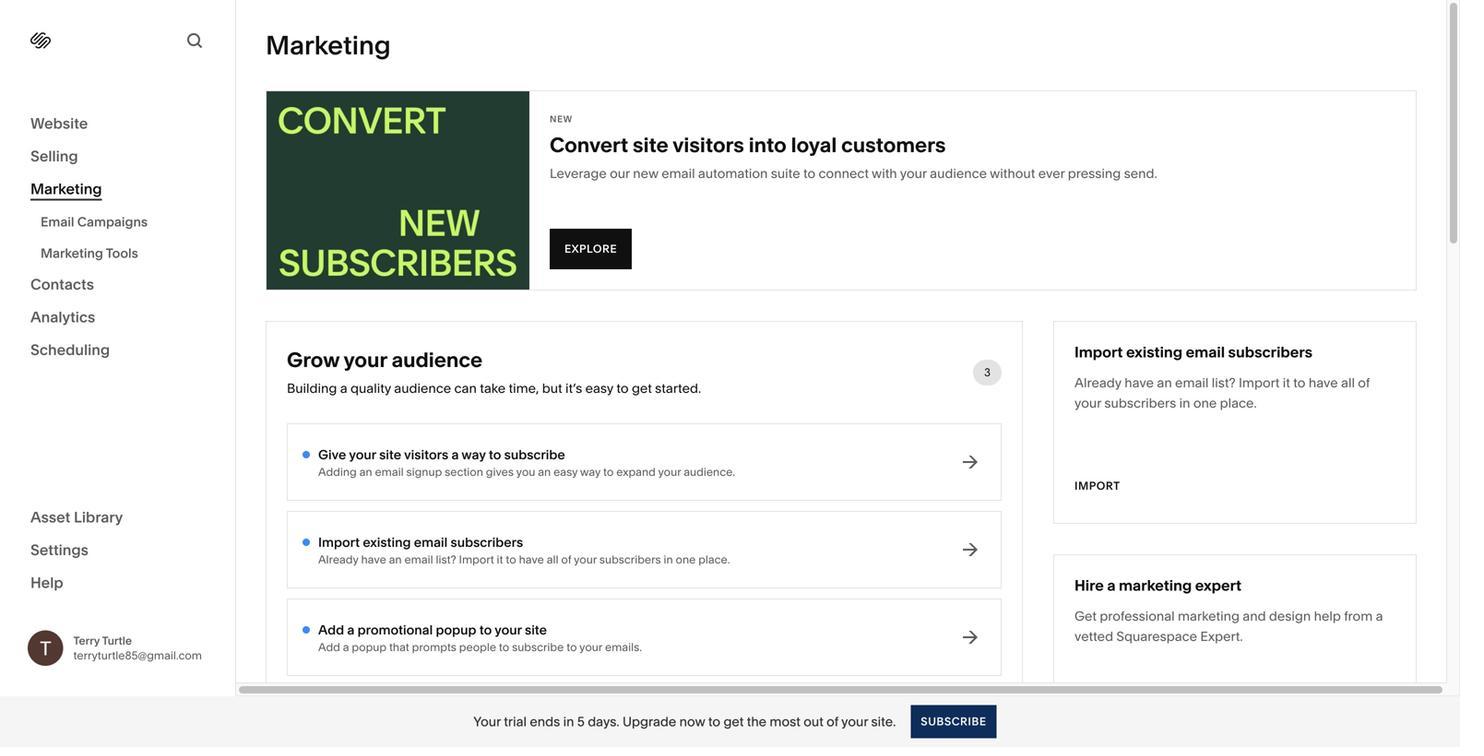 Task type: vqa. For each thing, say whether or not it's contained in the screenshot.
Advanced insights and analytics
no



Task type: describe. For each thing, give the bounding box(es) containing it.
scheduling link
[[30, 340, 205, 362]]

library
[[74, 508, 123, 526]]

terry
[[73, 634, 100, 647]]

site.
[[871, 714, 896, 730]]

5
[[577, 714, 585, 730]]

your
[[841, 714, 868, 730]]

in
[[563, 714, 574, 730]]

terryturtle85@gmail.com
[[73, 649, 202, 662]]

analytics link
[[30, 307, 205, 329]]

subscribe button
[[911, 705, 997, 738]]

to
[[708, 714, 721, 730]]

now
[[679, 714, 705, 730]]

asset
[[30, 508, 70, 526]]

days.
[[588, 714, 620, 730]]

selling link
[[30, 146, 205, 168]]

email campaigns
[[41, 214, 148, 230]]

marketing for marketing tools
[[41, 245, 103, 261]]

marketing tools link
[[41, 238, 215, 269]]

marketing tools
[[41, 245, 138, 261]]

the
[[747, 714, 767, 730]]

campaigns
[[77, 214, 148, 230]]

trial
[[504, 714, 527, 730]]



Task type: locate. For each thing, give the bounding box(es) containing it.
marketing up "contacts"
[[41, 245, 103, 261]]

1 vertical spatial marketing
[[41, 245, 103, 261]]

contacts link
[[30, 274, 205, 296]]

of
[[827, 714, 839, 730]]

your trial ends in 5 days. upgrade now to get the most out of your site.
[[474, 714, 896, 730]]

settings link
[[30, 540, 205, 562]]

turtle
[[102, 634, 132, 647]]

tools
[[106, 245, 138, 261]]

email
[[41, 214, 74, 230]]

marketing for marketing
[[30, 180, 102, 198]]

selling
[[30, 147, 78, 165]]

scheduling
[[30, 341, 110, 359]]

get
[[724, 714, 744, 730]]

contacts
[[30, 275, 94, 293]]

marketing up the email
[[30, 180, 102, 198]]

settings
[[30, 541, 88, 559]]

help
[[30, 574, 63, 592]]

asset library link
[[30, 507, 205, 529]]

out
[[804, 714, 824, 730]]

0 vertical spatial marketing
[[30, 180, 102, 198]]

ends
[[530, 714, 560, 730]]

website link
[[30, 113, 205, 135]]

upgrade
[[623, 714, 676, 730]]

terry turtle terryturtle85@gmail.com
[[73, 634, 202, 662]]

help link
[[30, 573, 63, 593]]

asset library
[[30, 508, 123, 526]]

website
[[30, 114, 88, 132]]

marketing
[[30, 180, 102, 198], [41, 245, 103, 261]]

subscribe
[[921, 715, 987, 728]]

most
[[770, 714, 801, 730]]

email campaigns link
[[41, 206, 215, 238]]

your
[[474, 714, 501, 730]]

analytics
[[30, 308, 95, 326]]

marketing link
[[30, 179, 205, 201]]



